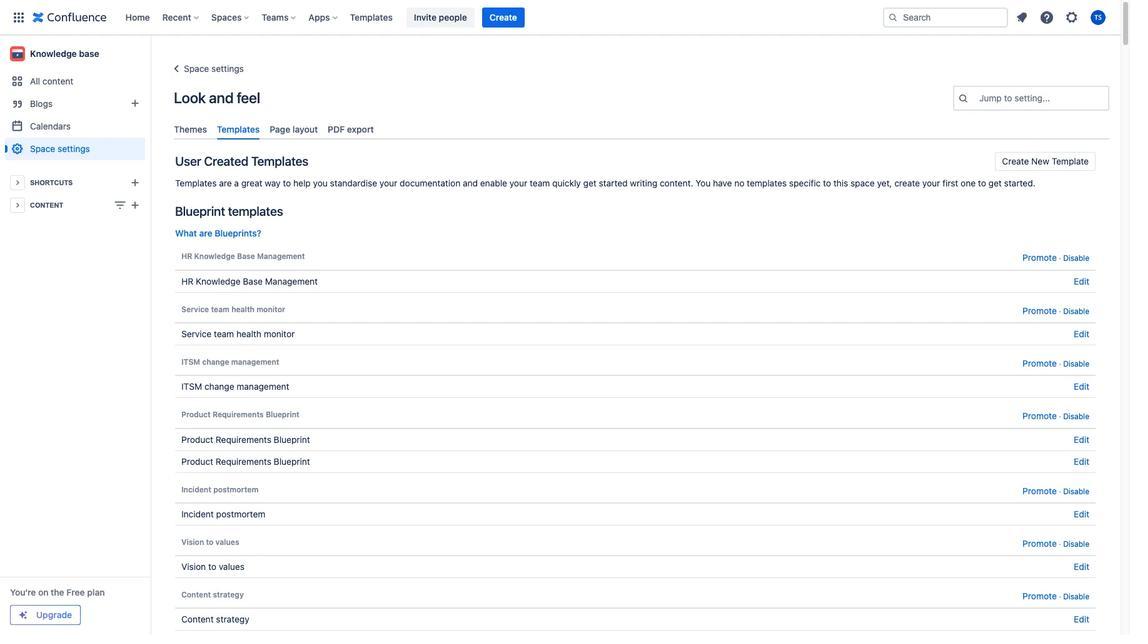 Task type: describe. For each thing, give the bounding box(es) containing it.
page layout
[[270, 124, 318, 135]]

blueprint templates
[[175, 204, 283, 218]]

4 promote · disable from the top
[[1023, 411, 1090, 421]]

specific
[[789, 178, 821, 188]]

2 hr from the top
[[181, 276, 193, 286]]

content button
[[5, 194, 145, 216]]

7 promote button from the top
[[1023, 589, 1057, 603]]

your profile and preferences image
[[1091, 10, 1106, 25]]

all
[[30, 76, 40, 86]]

documentation
[[400, 178, 461, 188]]

feel
[[237, 89, 260, 106]]

enable
[[480, 178, 507, 188]]

calendars
[[30, 121, 71, 131]]

disable link for vision to values
[[1064, 539, 1090, 549]]

invite people
[[414, 12, 467, 22]]

1 horizontal spatial space settings
[[184, 63, 244, 74]]

tab list containing themes
[[169, 119, 1115, 140]]

templates up way
[[251, 154, 309, 168]]

8 edit link from the top
[[1074, 614, 1090, 625]]

promote for hr knowledge base management
[[1023, 252, 1057, 263]]

what are blueprints?
[[175, 228, 261, 238]]

template
[[1052, 156, 1089, 167]]

promote button for service team health monitor
[[1023, 303, 1057, 318]]

· for itsm change management
[[1059, 359, 1062, 368]]

new
[[1032, 156, 1050, 167]]

user
[[175, 154, 201, 168]]

edit for vision to values
[[1074, 561, 1090, 572]]

1 horizontal spatial space
[[184, 63, 209, 74]]

quickly
[[553, 178, 581, 188]]

2 vision from the top
[[181, 561, 206, 572]]

1 vision to values from the top
[[181, 537, 239, 547]]

page
[[270, 124, 290, 135]]

product for fourth the edit link from the top of the page
[[181, 434, 213, 445]]

yet,
[[877, 178, 892, 188]]

create for create
[[490, 12, 517, 22]]

jump
[[980, 93, 1002, 103]]

product requirements blueprint for the edit link related to product requirements blueprint
[[181, 456, 310, 466]]

requirements for fourth the edit link from the top of the page
[[216, 434, 271, 445]]

standardise
[[330, 178, 377, 188]]

create new template
[[1003, 156, 1089, 167]]

what are blueprints? button
[[175, 227, 261, 240]]

1 your from the left
[[380, 178, 398, 188]]

create for create new template
[[1003, 156, 1029, 167]]

you're
[[10, 587, 36, 598]]

content.
[[660, 178, 694, 188]]

pdf export
[[328, 124, 374, 135]]

0 vertical spatial templates
[[747, 178, 787, 188]]

promote for itsm change management
[[1023, 358, 1057, 368]]

help
[[293, 178, 311, 188]]

apps button
[[305, 7, 343, 27]]

disable link for itsm change management
[[1064, 359, 1090, 368]]

promote · disable for hr knowledge base management
[[1023, 252, 1090, 263]]

started.
[[1005, 178, 1036, 188]]

2 your from the left
[[510, 178, 528, 188]]

disable for service team health monitor
[[1064, 306, 1090, 316]]

jump to setting...
[[980, 93, 1050, 103]]

have
[[713, 178, 732, 188]]

blogs
[[30, 98, 53, 109]]

1 service from the top
[[181, 304, 209, 314]]

setting...
[[1015, 93, 1050, 103]]

space settings link inside space element
[[5, 138, 145, 160]]

great
[[241, 178, 262, 188]]

1 hr from the top
[[181, 252, 192, 261]]

content
[[42, 76, 73, 86]]

recent button
[[159, 7, 204, 27]]

created
[[204, 154, 248, 168]]

this
[[834, 178, 849, 188]]

knowledge base
[[30, 48, 99, 59]]

edit link for incident postmortem
[[1074, 509, 1090, 519]]

spaces button
[[208, 7, 254, 27]]

2 get from the left
[[989, 178, 1002, 188]]

started
[[599, 178, 628, 188]]

4 promote button from the top
[[1023, 409, 1057, 423]]

knowledge base link
[[5, 41, 145, 66]]

2 itsm change management from the top
[[181, 381, 289, 392]]

2 vertical spatial content
[[181, 614, 214, 625]]

1 hr knowledge base management from the top
[[181, 252, 305, 261]]

edit link for service team health monitor
[[1074, 328, 1090, 339]]

export
[[347, 124, 374, 135]]

2 incident from the top
[[181, 509, 214, 519]]

1 service team health monitor from the top
[[181, 304, 285, 314]]

blueprints?
[[215, 228, 261, 238]]

1 horizontal spatial settings
[[212, 63, 244, 74]]

1 vertical spatial base
[[243, 276, 263, 286]]

space
[[851, 178, 875, 188]]

create link
[[482, 7, 525, 27]]

product requirements blueprint for fourth the edit link from the top of the page
[[181, 434, 310, 445]]

page layout link
[[265, 119, 323, 140]]

1 vertical spatial knowledge
[[194, 252, 235, 261]]

4 edit from the top
[[1074, 434, 1090, 445]]

edit link for itsm change management
[[1074, 381, 1090, 392]]

create
[[895, 178, 920, 188]]

1 vertical spatial space
[[30, 143, 55, 154]]

3 your from the left
[[923, 178, 941, 188]]

shortcuts
[[30, 179, 73, 186]]

1 get from the left
[[583, 178, 597, 188]]

you
[[696, 178, 711, 188]]

shortcuts button
[[5, 171, 145, 194]]

0 vertical spatial postmortem
[[213, 485, 259, 494]]

base
[[79, 48, 99, 59]]

1 horizontal spatial space settings link
[[169, 61, 244, 76]]

settings icon image
[[1065, 10, 1080, 25]]

1 vision from the top
[[181, 537, 204, 547]]

4 disable link from the top
[[1064, 412, 1090, 421]]

1 content strategy from the top
[[181, 590, 244, 599]]

· for hr knowledge base management
[[1059, 254, 1062, 263]]

invite
[[414, 12, 437, 22]]

1 itsm from the top
[[181, 357, 200, 367]]

edit for incident postmortem
[[1074, 509, 1090, 519]]

promote button for hr knowledge base management
[[1023, 250, 1057, 265]]

requirements for the edit link related to product requirements blueprint
[[216, 456, 271, 466]]

1 vertical spatial strategy
[[216, 614, 249, 625]]

space element
[[0, 35, 150, 635]]

banner containing home
[[0, 0, 1121, 35]]

0 vertical spatial strategy
[[213, 590, 244, 599]]

1 vertical spatial content
[[181, 590, 211, 599]]

change view image
[[113, 198, 128, 213]]

0 vertical spatial base
[[237, 252, 255, 261]]

7 · from the top
[[1059, 592, 1062, 601]]

add shortcut image
[[128, 175, 143, 190]]

plan
[[87, 587, 105, 598]]

· for service team health monitor
[[1059, 306, 1062, 316]]

promote · disable for service team health monitor
[[1023, 305, 1090, 316]]

create a page image
[[128, 198, 143, 213]]

1 incident postmortem from the top
[[181, 485, 259, 494]]

you're on the free plan
[[10, 587, 105, 598]]

disable link for service team health monitor
[[1064, 306, 1090, 316]]

1 vertical spatial management
[[265, 276, 318, 286]]

edit link for vision to values
[[1074, 561, 1090, 572]]

2 hr knowledge base management from the top
[[181, 276, 318, 286]]

home link
[[122, 7, 154, 27]]

· for vision to values
[[1059, 539, 1062, 549]]

1 vertical spatial health
[[236, 328, 261, 339]]



Task type: locate. For each thing, give the bounding box(es) containing it.
templates down user
[[175, 178, 217, 188]]

are for templates
[[219, 178, 232, 188]]

0 horizontal spatial are
[[199, 228, 212, 238]]

Search settings text field
[[980, 92, 982, 104]]

promote · disable for incident postmortem
[[1023, 485, 1090, 496]]

edit for hr knowledge base management
[[1074, 276, 1090, 286]]

templates right no
[[747, 178, 787, 188]]

are for what
[[199, 228, 212, 238]]

product
[[181, 410, 211, 419], [181, 434, 213, 445], [181, 456, 213, 466]]

3 promote from the top
[[1023, 358, 1057, 368]]

space up look
[[184, 63, 209, 74]]

1 vertical spatial values
[[219, 561, 245, 572]]

disable for hr knowledge base management
[[1064, 254, 1090, 263]]

1 horizontal spatial create
[[1003, 156, 1029, 167]]

get
[[583, 178, 597, 188], [989, 178, 1002, 188]]

space
[[184, 63, 209, 74], [30, 143, 55, 154]]

1 vertical spatial itsm
[[181, 381, 202, 392]]

Search field
[[883, 7, 1009, 27]]

0 vertical spatial itsm change management
[[181, 357, 279, 367]]

0 vertical spatial incident
[[181, 485, 211, 494]]

create new template link
[[996, 152, 1096, 171]]

templates
[[747, 178, 787, 188], [228, 204, 283, 218]]

2 vertical spatial knowledge
[[196, 276, 241, 286]]

7 promote · disable from the top
[[1023, 591, 1090, 601]]

0 vertical spatial content strategy
[[181, 590, 244, 599]]

2 disable from the top
[[1064, 306, 1090, 316]]

promote for service team health monitor
[[1023, 305, 1057, 316]]

disable for vision to values
[[1064, 539, 1090, 549]]

5 promote · disable from the top
[[1023, 485, 1090, 496]]

values
[[216, 537, 239, 547], [219, 561, 245, 572]]

space settings
[[184, 63, 244, 74], [30, 143, 90, 154]]

promote · disable
[[1023, 252, 1090, 263], [1023, 305, 1090, 316], [1023, 358, 1090, 368], [1023, 411, 1090, 421], [1023, 485, 1090, 496], [1023, 538, 1090, 549], [1023, 591, 1090, 601]]

product for the edit link related to product requirements blueprint
[[181, 456, 213, 466]]

2 edit link from the top
[[1074, 328, 1090, 339]]

1 vertical spatial requirements
[[216, 434, 271, 445]]

templates right apps 'popup button'
[[350, 12, 393, 22]]

5 edit link from the top
[[1074, 456, 1090, 466]]

knowledge inside "link"
[[30, 48, 77, 59]]

0 vertical spatial product requirements blueprint
[[181, 410, 300, 419]]

create
[[490, 12, 517, 22], [1003, 156, 1029, 167]]

promote button
[[1023, 250, 1057, 265], [1023, 303, 1057, 318], [1023, 356, 1057, 370], [1023, 409, 1057, 423], [1023, 483, 1057, 498], [1023, 536, 1057, 551], [1023, 589, 1057, 603]]

settings inside space element
[[58, 143, 90, 154]]

settings down calendars link
[[58, 143, 90, 154]]

are left 'a'
[[219, 178, 232, 188]]

teams button
[[258, 7, 301, 27]]

3 promote button from the top
[[1023, 356, 1057, 370]]

space down calendars
[[30, 143, 55, 154]]

1 promote from the top
[[1023, 252, 1057, 263]]

are right what on the left top of page
[[199, 228, 212, 238]]

1 vertical spatial content strategy
[[181, 614, 249, 625]]

0 vertical spatial templates link
[[346, 7, 397, 27]]

2 itsm from the top
[[181, 381, 202, 392]]

apps
[[309, 12, 330, 22]]

1 vertical spatial incident
[[181, 509, 214, 519]]

promote · disable for itsm change management
[[1023, 358, 1090, 368]]

and
[[209, 89, 234, 106], [463, 178, 478, 188]]

8 edit from the top
[[1074, 614, 1090, 625]]

you
[[313, 178, 328, 188]]

3 promote · disable from the top
[[1023, 358, 1090, 368]]

writing
[[630, 178, 658, 188]]

2 vertical spatial product
[[181, 456, 213, 466]]

invite people button
[[407, 7, 475, 27]]

0 vertical spatial service team health monitor
[[181, 304, 285, 314]]

edit link for product requirements blueprint
[[1074, 456, 1090, 466]]

4 promote from the top
[[1023, 411, 1057, 421]]

4 edit link from the top
[[1074, 434, 1090, 445]]

0 vertical spatial settings
[[212, 63, 244, 74]]

disable link for hr knowledge base management
[[1064, 254, 1090, 263]]

disable for itsm change management
[[1064, 359, 1090, 368]]

0 vertical spatial values
[[216, 537, 239, 547]]

promote button for vision to values
[[1023, 536, 1057, 551]]

promote button for incident postmortem
[[1023, 483, 1057, 498]]

base
[[237, 252, 255, 261], [243, 276, 263, 286]]

calendars link
[[5, 115, 145, 138]]

1 vertical spatial templates link
[[212, 119, 265, 140]]

0 vertical spatial are
[[219, 178, 232, 188]]

edit link for hr knowledge base management
[[1074, 276, 1090, 286]]

requirements
[[213, 410, 264, 419], [216, 434, 271, 445], [216, 456, 271, 466]]

create right the people
[[490, 12, 517, 22]]

3 disable from the top
[[1064, 359, 1090, 368]]

all content
[[30, 76, 73, 86]]

themes link
[[169, 119, 212, 140]]

0 vertical spatial change
[[202, 357, 229, 367]]

0 vertical spatial content
[[30, 201, 63, 209]]

6 disable from the top
[[1064, 539, 1090, 549]]

5 promote from the top
[[1023, 485, 1057, 496]]

1 promote button from the top
[[1023, 250, 1057, 265]]

create inside global element
[[490, 12, 517, 22]]

6 edit from the top
[[1074, 509, 1090, 519]]

1 horizontal spatial are
[[219, 178, 232, 188]]

and left feel
[[209, 89, 234, 106]]

1 vertical spatial space settings link
[[5, 138, 145, 160]]

settings
[[212, 63, 244, 74], [58, 143, 90, 154]]

0 horizontal spatial your
[[380, 178, 398, 188]]

are inside button
[[199, 228, 212, 238]]

0 vertical spatial team
[[530, 178, 550, 188]]

0 vertical spatial vision to values
[[181, 537, 239, 547]]

2 edit from the top
[[1074, 328, 1090, 339]]

1 vertical spatial incident postmortem
[[181, 509, 266, 519]]

tab list
[[169, 119, 1115, 140]]

service team health monitor
[[181, 304, 285, 314], [181, 328, 295, 339]]

1 disable link from the top
[[1064, 254, 1090, 263]]

7 promote from the top
[[1023, 591, 1057, 601]]

space settings up "look and feel"
[[184, 63, 244, 74]]

1 vertical spatial are
[[199, 228, 212, 238]]

6 promote · disable from the top
[[1023, 538, 1090, 549]]

7 disable from the top
[[1064, 592, 1090, 601]]

2 · from the top
[[1059, 306, 1062, 316]]

1 vertical spatial and
[[463, 178, 478, 188]]

product requirements blueprint
[[181, 410, 300, 419], [181, 434, 310, 445], [181, 456, 310, 466]]

1 horizontal spatial templates
[[747, 178, 787, 188]]

templates up the blueprints?
[[228, 204, 283, 218]]

3 product requirements blueprint from the top
[[181, 456, 310, 466]]

0 horizontal spatial space settings link
[[5, 138, 145, 160]]

1 horizontal spatial templates link
[[346, 7, 397, 27]]

disable for incident postmortem
[[1064, 486, 1090, 496]]

one
[[961, 178, 976, 188]]

0 horizontal spatial space settings
[[30, 143, 90, 154]]

the
[[51, 587, 64, 598]]

3 edit from the top
[[1074, 381, 1090, 392]]

your left "first"
[[923, 178, 941, 188]]

free
[[67, 587, 85, 598]]

space settings down calendars
[[30, 143, 90, 154]]

0 horizontal spatial templates link
[[212, 119, 265, 140]]

collapse sidebar image
[[136, 41, 164, 66]]

content
[[30, 201, 63, 209], [181, 590, 211, 599], [181, 614, 214, 625]]

3 · from the top
[[1059, 359, 1062, 368]]

1 vertical spatial monitor
[[264, 328, 295, 339]]

0 horizontal spatial space
[[30, 143, 55, 154]]

0 vertical spatial knowledge
[[30, 48, 77, 59]]

global element
[[8, 0, 881, 35]]

0 vertical spatial vision
[[181, 537, 204, 547]]

space settings inside space element
[[30, 143, 90, 154]]

user created templates
[[175, 154, 309, 168]]

a
[[234, 178, 239, 188]]

5 edit from the top
[[1074, 456, 1090, 466]]

0 vertical spatial management
[[257, 252, 305, 261]]

management
[[257, 252, 305, 261], [265, 276, 318, 286]]

create a blog image
[[128, 96, 143, 111]]

space settings link
[[169, 61, 244, 76], [5, 138, 145, 160]]

1 horizontal spatial your
[[510, 178, 528, 188]]

edit for product requirements blueprint
[[1074, 456, 1090, 466]]

0 vertical spatial monitor
[[257, 304, 285, 314]]

content strategy
[[181, 590, 244, 599], [181, 614, 249, 625]]

1 vertical spatial vision to values
[[181, 561, 245, 572]]

home
[[125, 12, 150, 22]]

7 edit link from the top
[[1074, 561, 1090, 572]]

recent
[[162, 12, 191, 22]]

edit link
[[1074, 276, 1090, 286], [1074, 328, 1090, 339], [1074, 381, 1090, 392], [1074, 434, 1090, 445], [1074, 456, 1090, 466], [1074, 509, 1090, 519], [1074, 561, 1090, 572], [1074, 614, 1090, 625]]

pdf
[[328, 124, 345, 135]]

4 · from the top
[[1059, 412, 1062, 421]]

6 promote from the top
[[1023, 538, 1057, 549]]

get right the quickly
[[583, 178, 597, 188]]

postmortem
[[213, 485, 259, 494], [216, 509, 266, 519]]

no
[[735, 178, 745, 188]]

0 vertical spatial hr
[[181, 252, 192, 261]]

1 vertical spatial service
[[181, 328, 212, 339]]

0 horizontal spatial get
[[583, 178, 597, 188]]

team
[[530, 178, 550, 188], [211, 304, 230, 314], [214, 328, 234, 339]]

spaces
[[211, 12, 242, 22]]

1 edit from the top
[[1074, 276, 1090, 286]]

0 vertical spatial space settings
[[184, 63, 244, 74]]

2 service team health monitor from the top
[[181, 328, 295, 339]]

2 vertical spatial requirements
[[216, 456, 271, 466]]

templates are a great way to help you standardise your documentation and enable your team quickly get started writing content. you have no templates specific to this space yet, create your first one to get started.
[[175, 178, 1036, 188]]

0 vertical spatial create
[[490, 12, 517, 22]]

1 product from the top
[[181, 410, 211, 419]]

templates link
[[346, 7, 397, 27], [212, 119, 265, 140]]

content inside dropdown button
[[30, 201, 63, 209]]

layout
[[293, 124, 318, 135]]

2 horizontal spatial your
[[923, 178, 941, 188]]

appswitcher icon image
[[11, 10, 26, 25]]

notification icon image
[[1015, 10, 1030, 25]]

1 product requirements blueprint from the top
[[181, 410, 300, 419]]

0 horizontal spatial settings
[[58, 143, 90, 154]]

0 horizontal spatial templates
[[228, 204, 283, 218]]

5 promote button from the top
[[1023, 483, 1057, 498]]

1 incident from the top
[[181, 485, 211, 494]]

and left enable
[[463, 178, 478, 188]]

edit for service team health monitor
[[1074, 328, 1090, 339]]

1 horizontal spatial get
[[989, 178, 1002, 188]]

5 disable link from the top
[[1064, 486, 1090, 496]]

premium image
[[18, 610, 28, 620]]

teams
[[262, 12, 289, 22]]

0 vertical spatial itsm
[[181, 357, 200, 367]]

0 vertical spatial product
[[181, 410, 211, 419]]

templates inside global element
[[350, 12, 393, 22]]

to
[[1005, 93, 1013, 103], [283, 178, 291, 188], [823, 178, 831, 188], [978, 178, 987, 188], [206, 537, 214, 547], [208, 561, 216, 572]]

management
[[231, 357, 279, 367], [237, 381, 289, 392]]

0 vertical spatial incident postmortem
[[181, 485, 259, 494]]

vision
[[181, 537, 204, 547], [181, 561, 206, 572]]

1 vertical spatial product
[[181, 434, 213, 445]]

1 vertical spatial service team health monitor
[[181, 328, 295, 339]]

1 vertical spatial hr knowledge base management
[[181, 276, 318, 286]]

3 edit link from the top
[[1074, 381, 1090, 392]]

blueprint
[[175, 204, 225, 218], [266, 410, 300, 419], [274, 434, 310, 445], [274, 456, 310, 466]]

1 edit link from the top
[[1074, 276, 1090, 286]]

space settings link up "look and feel"
[[169, 61, 244, 76]]

on
[[38, 587, 49, 598]]

1 promote · disable from the top
[[1023, 252, 1090, 263]]

2 incident postmortem from the top
[[181, 509, 266, 519]]

people
[[439, 12, 467, 22]]

2 promote button from the top
[[1023, 303, 1057, 318]]

2 vision to values from the top
[[181, 561, 245, 572]]

hr
[[181, 252, 192, 261], [181, 276, 193, 286]]

blogs link
[[5, 93, 145, 115]]

pdf export link
[[323, 119, 379, 140]]

2 vertical spatial product requirements blueprint
[[181, 456, 310, 466]]

settings up "look and feel"
[[212, 63, 244, 74]]

1 horizontal spatial and
[[463, 178, 478, 188]]

1 vertical spatial product requirements blueprint
[[181, 434, 310, 445]]

upgrade button
[[11, 606, 80, 624]]

0 vertical spatial requirements
[[213, 410, 264, 419]]

itsm change management
[[181, 357, 279, 367], [181, 381, 289, 392]]

get left started.
[[989, 178, 1002, 188]]

disable
[[1064, 254, 1090, 263], [1064, 306, 1090, 316], [1064, 359, 1090, 368], [1064, 412, 1090, 421], [1064, 486, 1090, 496], [1064, 539, 1090, 549], [1064, 592, 1090, 601]]

0 vertical spatial service
[[181, 304, 209, 314]]

templates link up "user created templates"
[[212, 119, 265, 140]]

4 disable from the top
[[1064, 412, 1090, 421]]

upgrade
[[36, 609, 72, 620]]

0 vertical spatial health
[[232, 304, 255, 314]]

0 horizontal spatial and
[[209, 89, 234, 106]]

what
[[175, 228, 197, 238]]

3 disable link from the top
[[1064, 359, 1090, 368]]

search image
[[888, 12, 898, 22]]

templates link right apps 'popup button'
[[346, 7, 397, 27]]

2 product from the top
[[181, 434, 213, 445]]

promote for incident postmortem
[[1023, 485, 1057, 496]]

0 vertical spatial hr knowledge base management
[[181, 252, 305, 261]]

your right the "standardise"
[[380, 178, 398, 188]]

confluence image
[[33, 10, 107, 25], [33, 10, 107, 25]]

knowledge
[[30, 48, 77, 59], [194, 252, 235, 261], [196, 276, 241, 286]]

6 · from the top
[[1059, 539, 1062, 549]]

banner
[[0, 0, 1121, 35]]

0 vertical spatial space
[[184, 63, 209, 74]]

6 disable link from the top
[[1064, 539, 1090, 549]]

templates inside tab list
[[217, 124, 260, 135]]

1 vertical spatial itsm change management
[[181, 381, 289, 392]]

promote
[[1023, 252, 1057, 263], [1023, 305, 1057, 316], [1023, 358, 1057, 368], [1023, 411, 1057, 421], [1023, 485, 1057, 496], [1023, 538, 1057, 549], [1023, 591, 1057, 601]]

1 vertical spatial postmortem
[[216, 509, 266, 519]]

way
[[265, 178, 281, 188]]

5 · from the top
[[1059, 486, 1062, 496]]

1 vertical spatial settings
[[58, 143, 90, 154]]

0 horizontal spatial create
[[490, 12, 517, 22]]

· for incident postmortem
[[1059, 486, 1062, 496]]

1 itsm change management from the top
[[181, 357, 279, 367]]

promote for vision to values
[[1023, 538, 1057, 549]]

6 edit link from the top
[[1074, 509, 1090, 519]]

1 vertical spatial change
[[205, 381, 234, 392]]

1 vertical spatial templates
[[228, 204, 283, 218]]

7 disable link from the top
[[1064, 592, 1090, 601]]

first
[[943, 178, 959, 188]]

themes
[[174, 124, 207, 135]]

1 vertical spatial space settings
[[30, 143, 90, 154]]

your right enable
[[510, 178, 528, 188]]

disable link
[[1064, 254, 1090, 263], [1064, 306, 1090, 316], [1064, 359, 1090, 368], [1064, 412, 1090, 421], [1064, 486, 1090, 496], [1064, 539, 1090, 549], [1064, 592, 1090, 601]]

look
[[174, 89, 206, 106]]

templates up "user created templates"
[[217, 124, 260, 135]]

disable link for incident postmortem
[[1064, 486, 1090, 496]]

1 disable from the top
[[1064, 254, 1090, 263]]

2 content strategy from the top
[[181, 614, 249, 625]]

help icon image
[[1040, 10, 1055, 25]]

edit for itsm change management
[[1074, 381, 1090, 392]]

2 promote · disable from the top
[[1023, 305, 1090, 316]]

3 product from the top
[[181, 456, 213, 466]]

strategy
[[213, 590, 244, 599], [216, 614, 249, 625]]

1 · from the top
[[1059, 254, 1062, 263]]

7 edit from the top
[[1074, 561, 1090, 572]]

create up started.
[[1003, 156, 1029, 167]]

all content link
[[5, 70, 145, 93]]

1 vertical spatial management
[[237, 381, 289, 392]]

0 vertical spatial management
[[231, 357, 279, 367]]

promote button for itsm change management
[[1023, 356, 1057, 370]]

6 promote button from the top
[[1023, 536, 1057, 551]]

1 vertical spatial create
[[1003, 156, 1029, 167]]

look and feel
[[174, 89, 260, 106]]

5 disable from the top
[[1064, 486, 1090, 496]]

health
[[232, 304, 255, 314], [236, 328, 261, 339]]

space settings link down calendars
[[5, 138, 145, 160]]

2 promote from the top
[[1023, 305, 1057, 316]]

2 vertical spatial team
[[214, 328, 234, 339]]

1 vertical spatial hr
[[181, 276, 193, 286]]

1 vertical spatial team
[[211, 304, 230, 314]]

2 disable link from the top
[[1064, 306, 1090, 316]]

0 vertical spatial space settings link
[[169, 61, 244, 76]]

templates
[[350, 12, 393, 22], [217, 124, 260, 135], [251, 154, 309, 168], [175, 178, 217, 188]]

2 service from the top
[[181, 328, 212, 339]]

1 vertical spatial vision
[[181, 561, 206, 572]]

0 vertical spatial and
[[209, 89, 234, 106]]

promote · disable for vision to values
[[1023, 538, 1090, 549]]

2 product requirements blueprint from the top
[[181, 434, 310, 445]]



Task type: vqa. For each thing, say whether or not it's contained in the screenshot.
gael.svg's the Tara Schultz
no



